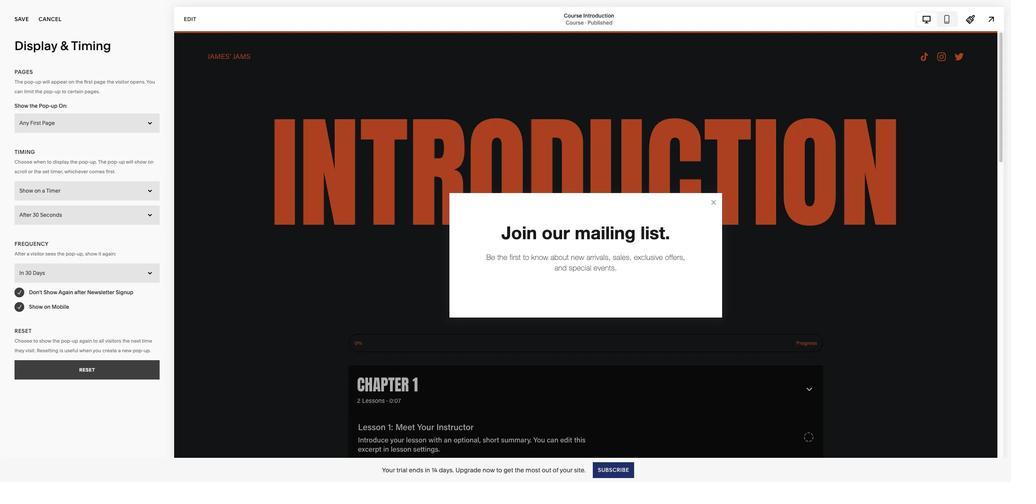 Task type: describe. For each thing, give the bounding box(es) containing it.
display
[[15, 38, 57, 53]]

edit
[[184, 16, 196, 22]]

the right or
[[34, 168, 41, 174]]

on:
[[59, 103, 67, 109]]

any first page
[[19, 119, 55, 126]]

the up whichever
[[70, 159, 78, 165]]

after
[[74, 289, 86, 295]]

they
[[15, 347, 24, 354]]

ends
[[409, 466, 424, 474]]

signup
[[116, 289, 133, 295]]

the up is
[[52, 338, 60, 344]]

to inside pages the pop-up will appear on the first page the visitor opens. you can limit the pop-up to certain pages.
[[62, 88, 66, 95]]

when inside timing choose when to display the pop-up. the pop-up will show on scroll or the set timer, whichever comes first.
[[33, 159, 46, 165]]

up inside timing choose when to display the pop-up. the pop-up will show on scroll or the set timer, whichever comes first.
[[119, 159, 125, 165]]

seconds
[[40, 211, 62, 218]]

timer,
[[51, 168, 63, 174]]

pop- up useful
[[61, 338, 72, 344]]

pop- down 'appear'
[[44, 88, 55, 95]]

all
[[99, 338, 104, 344]]

published
[[588, 19, 613, 26]]

in
[[19, 270, 24, 276]]

show inside frequency after a visitor sees the pop-up, show it again:
[[85, 251, 97, 257]]

again
[[58, 289, 73, 295]]

show on mobile
[[29, 303, 69, 310]]

on inside timing choose when to display the pop-up. the pop-up will show on scroll or the set timer, whichever comes first.
[[148, 159, 154, 165]]

trial
[[397, 466, 408, 474]]

a inside the reset choose to show the pop-up again to all visitors the next time they visit. resetting is useful when you create a new pop-up.
[[118, 347, 121, 354]]

show up show on mobile
[[44, 289, 57, 295]]

&
[[60, 38, 68, 53]]

the inside frequency after a visitor sees the pop-up, show it again:
[[57, 251, 65, 257]]

save button
[[15, 10, 29, 29]]

pop- inside frequency after a visitor sees the pop-up, show it again:
[[66, 251, 77, 257]]

after inside frequency after a visitor sees the pop-up, show it again:
[[15, 251, 26, 257]]

pop- up whichever
[[79, 159, 90, 165]]

first.
[[106, 168, 116, 174]]

choose for reset
[[15, 338, 32, 344]]

subscribe button
[[593, 462, 634, 478]]

pages
[[15, 69, 33, 75]]

cancel
[[39, 16, 62, 22]]

scroll
[[15, 168, 27, 174]]

the up new
[[123, 338, 130, 344]]

your
[[382, 466, 395, 474]]

the right the get
[[515, 466, 524, 474]]

frequency
[[15, 240, 49, 247]]

edit button
[[178, 11, 202, 27]]

reset button
[[15, 360, 160, 380]]

14
[[432, 466, 438, 474]]

1 vertical spatial course
[[566, 19, 584, 26]]

page
[[42, 119, 55, 126]]

frequency after a visitor sees the pop-up, show it again:
[[15, 240, 116, 257]]

the right the page
[[107, 79, 114, 85]]

don't
[[29, 289, 42, 295]]

when inside the reset choose to show the pop-up again to all visitors the next time they visit. resetting is useful when you create a new pop-up.
[[79, 347, 92, 354]]

don't show again after newsletter signup
[[29, 289, 133, 295]]

first
[[30, 119, 41, 126]]

display & timing
[[15, 38, 111, 53]]

visitors
[[105, 338, 121, 344]]

limit
[[24, 88, 34, 95]]

certain
[[68, 88, 83, 95]]

visitor inside frequency after a visitor sees the pop-up, show it again:
[[31, 251, 44, 257]]

display
[[53, 159, 69, 165]]

resetting
[[37, 347, 58, 354]]

pop- down next
[[133, 347, 144, 354]]

mobile
[[52, 303, 69, 310]]

subscribe
[[598, 467, 629, 473]]

reset for reset choose to show the pop-up again to all visitors the next time they visit. resetting is useful when you create a new pop-up.
[[15, 328, 32, 334]]

you
[[147, 79, 155, 85]]

create
[[102, 347, 117, 354]]

pages the pop-up will appear on the first page the visitor opens. you can limit the pop-up to certain pages.
[[15, 69, 155, 95]]



Task type: vqa. For each thing, say whether or not it's contained in the screenshot.
ON in Timing Choose when to display the pop-up. The pop-up will show on scroll or the set timer, whichever comes first.
yes



Task type: locate. For each thing, give the bounding box(es) containing it.
0 horizontal spatial reset
[[15, 328, 32, 334]]

days.
[[439, 466, 454, 474]]

useful
[[64, 347, 78, 354]]

a for visitor
[[27, 251, 29, 257]]

1 vertical spatial show
[[85, 251, 97, 257]]

0 horizontal spatial when
[[33, 159, 46, 165]]

will inside pages the pop-up will appear on the first page the visitor opens. you can limit the pop-up to certain pages.
[[42, 79, 50, 85]]

up inside the reset choose to show the pop-up again to all visitors the next time they visit. resetting is useful when you create a new pop-up.
[[72, 338, 78, 344]]

on
[[69, 79, 74, 85], [148, 159, 154, 165], [34, 187, 41, 194], [44, 303, 51, 310]]

will inside timing choose when to display the pop-up. the pop-up will show on scroll or the set timer, whichever comes first.
[[126, 159, 133, 165]]

0 vertical spatial show
[[135, 159, 147, 165]]

show inside the reset choose to show the pop-up again to all visitors the next time they visit. resetting is useful when you create a new pop-up.
[[39, 338, 51, 344]]

up. inside the reset choose to show the pop-up again to all visitors the next time they visit. resetting is useful when you create a new pop-up.
[[144, 347, 151, 354]]

any
[[19, 119, 29, 126]]

time
[[142, 338, 152, 344]]

1 vertical spatial a
[[27, 251, 29, 257]]

1 vertical spatial 30
[[25, 270, 32, 276]]

choose inside the reset choose to show the pop-up again to all visitors the next time they visit. resetting is useful when you create a new pop-up.
[[15, 338, 32, 344]]

whichever
[[64, 168, 88, 174]]

show down don't
[[29, 303, 43, 310]]

1 vertical spatial reset
[[79, 367, 95, 373]]

when
[[33, 159, 46, 165], [79, 347, 92, 354]]

show inside timing choose when to display the pop-up. the pop-up will show on scroll or the set timer, whichever comes first.
[[135, 159, 147, 165]]

0 vertical spatial choose
[[15, 159, 32, 165]]

30
[[33, 211, 39, 218], [25, 270, 32, 276]]

now
[[483, 466, 495, 474]]

can
[[15, 88, 23, 95]]

0 vertical spatial up.
[[90, 159, 97, 165]]

30 left seconds
[[33, 211, 39, 218]]

0 vertical spatial after
[[19, 211, 31, 218]]

get
[[504, 466, 514, 474]]

visit.
[[25, 347, 36, 354]]

1 vertical spatial visitor
[[31, 251, 44, 257]]

to left the get
[[497, 466, 502, 474]]

course left ·
[[566, 19, 584, 26]]

after
[[19, 211, 31, 218], [15, 251, 26, 257]]

again
[[79, 338, 92, 344]]

course left introduction
[[564, 12, 582, 19]]

a inside frequency after a visitor sees the pop-up, show it again:
[[27, 251, 29, 257]]

0 vertical spatial a
[[42, 187, 45, 194]]

1 vertical spatial when
[[79, 347, 92, 354]]

1 vertical spatial will
[[126, 159, 133, 165]]

the inside pages the pop-up will appear on the first page the visitor opens. you can limit the pop-up to certain pages.
[[15, 79, 23, 85]]

set
[[42, 168, 49, 174]]

show the pop-up on:
[[15, 103, 67, 109]]

comes
[[89, 168, 105, 174]]

0 horizontal spatial show
[[39, 338, 51, 344]]

0 horizontal spatial timing
[[15, 149, 35, 155]]

a left new
[[118, 347, 121, 354]]

timing choose when to display the pop-up. the pop-up will show on scroll or the set timer, whichever comes first.
[[15, 149, 154, 174]]

0 horizontal spatial will
[[42, 79, 50, 85]]

1 vertical spatial the
[[98, 159, 107, 165]]

1 horizontal spatial 30
[[33, 211, 39, 218]]

pages.
[[85, 88, 100, 95]]

cancel button
[[39, 10, 62, 29]]

to inside timing choose when to display the pop-up. the pop-up will show on scroll or the set timer, whichever comes first.
[[47, 159, 52, 165]]

reset
[[15, 328, 32, 334], [79, 367, 95, 373]]

reset inside the reset choose to show the pop-up again to all visitors the next time they visit. resetting is useful when you create a new pop-up.
[[15, 328, 32, 334]]

on inside pages the pop-up will appear on the first page the visitor opens. you can limit the pop-up to certain pages.
[[69, 79, 74, 85]]

a left 'timer'
[[42, 187, 45, 194]]

show for show on mobile
[[29, 303, 43, 310]]

next
[[131, 338, 141, 344]]

0 vertical spatial the
[[15, 79, 23, 85]]

tab list
[[917, 12, 957, 26]]

page
[[94, 79, 106, 85]]

up. down 'time'
[[144, 347, 151, 354]]

the inside timing choose when to display the pop-up. the pop-up will show on scroll or the set timer, whichever comes first.
[[98, 159, 107, 165]]

your
[[560, 466, 573, 474]]

the right sees
[[57, 251, 65, 257]]

2 horizontal spatial show
[[135, 159, 147, 165]]

you
[[93, 347, 101, 354]]

1 horizontal spatial visitor
[[115, 79, 129, 85]]

1 horizontal spatial a
[[42, 187, 45, 194]]

when up set
[[33, 159, 46, 165]]

to up visit.
[[33, 338, 38, 344]]

days
[[33, 270, 45, 276]]

timing
[[71, 38, 111, 53], [15, 149, 35, 155]]

1 horizontal spatial will
[[126, 159, 133, 165]]

2 vertical spatial show
[[39, 338, 51, 344]]

to up set
[[47, 159, 52, 165]]

after 30 seconds
[[19, 211, 62, 218]]

will
[[42, 79, 50, 85], [126, 159, 133, 165]]

reset up they
[[15, 328, 32, 334]]

1 horizontal spatial up.
[[144, 347, 151, 354]]

up.
[[90, 159, 97, 165], [144, 347, 151, 354]]

choose for timing
[[15, 159, 32, 165]]

show for show on a timer
[[19, 187, 33, 194]]

pop- up limit
[[24, 79, 35, 85]]

0 horizontal spatial visitor
[[31, 251, 44, 257]]

0 vertical spatial visitor
[[115, 79, 129, 85]]

timer
[[46, 187, 61, 194]]

first
[[84, 79, 93, 85]]

again:
[[102, 251, 116, 257]]

·
[[585, 19, 587, 26]]

out
[[542, 466, 552, 474]]

1 vertical spatial choose
[[15, 338, 32, 344]]

show down or
[[19, 187, 33, 194]]

2 vertical spatial a
[[118, 347, 121, 354]]

1 horizontal spatial when
[[79, 347, 92, 354]]

choose inside timing choose when to display the pop-up. the pop-up will show on scroll or the set timer, whichever comes first.
[[15, 159, 32, 165]]

the up comes
[[98, 159, 107, 165]]

opens.
[[130, 79, 146, 85]]

a for timer
[[42, 187, 45, 194]]

pop- up 'first.'
[[108, 159, 119, 165]]

0 vertical spatial will
[[42, 79, 50, 85]]

the left 'first'
[[76, 79, 83, 85]]

introduction
[[584, 12, 615, 19]]

show on a timer
[[19, 187, 61, 194]]

up,
[[77, 251, 84, 257]]

reset for reset
[[79, 367, 95, 373]]

new
[[122, 347, 132, 354]]

reset inside button
[[79, 367, 95, 373]]

it
[[98, 251, 101, 257]]

30 for after
[[33, 211, 39, 218]]

up. up comes
[[90, 159, 97, 165]]

1 choose from the top
[[15, 159, 32, 165]]

a
[[42, 187, 45, 194], [27, 251, 29, 257], [118, 347, 121, 354]]

in
[[425, 466, 430, 474]]

0 vertical spatial 30
[[33, 211, 39, 218]]

0 horizontal spatial the
[[15, 79, 23, 85]]

site.
[[574, 466, 586, 474]]

visitor inside pages the pop-up will appear on the first page the visitor opens. you can limit the pop-up to certain pages.
[[115, 79, 129, 85]]

save
[[15, 16, 29, 22]]

visitor down frequency at the left
[[31, 251, 44, 257]]

the right limit
[[35, 88, 42, 95]]

0 vertical spatial course
[[564, 12, 582, 19]]

visitor
[[115, 79, 129, 85], [31, 251, 44, 257]]

course
[[564, 12, 582, 19], [566, 19, 584, 26]]

course introduction course · published
[[564, 12, 615, 26]]

appear
[[51, 79, 67, 85]]

the up can
[[15, 79, 23, 85]]

choose
[[15, 159, 32, 165], [15, 338, 32, 344]]

pop- right sees
[[66, 251, 77, 257]]

0 vertical spatial when
[[33, 159, 46, 165]]

sees
[[45, 251, 56, 257]]

choose up they
[[15, 338, 32, 344]]

is
[[60, 347, 63, 354]]

0 horizontal spatial up.
[[90, 159, 97, 165]]

1 vertical spatial up.
[[144, 347, 151, 354]]

choose up scroll in the left of the page
[[15, 159, 32, 165]]

30 right in
[[25, 270, 32, 276]]

pop-
[[39, 103, 51, 109]]

when down again
[[79, 347, 92, 354]]

timing inside timing choose when to display the pop-up. the pop-up will show on scroll or the set timer, whichever comes first.
[[15, 149, 35, 155]]

1 horizontal spatial the
[[98, 159, 107, 165]]

1 horizontal spatial show
[[85, 251, 97, 257]]

in 30 days
[[19, 270, 45, 276]]

show for show the pop-up on:
[[15, 103, 28, 109]]

to left the all
[[93, 338, 98, 344]]

1 horizontal spatial reset
[[79, 367, 95, 373]]

1 vertical spatial timing
[[15, 149, 35, 155]]

up
[[35, 79, 41, 85], [55, 88, 61, 95], [51, 103, 58, 109], [119, 159, 125, 165], [72, 338, 78, 344]]

2 horizontal spatial a
[[118, 347, 121, 354]]

0 horizontal spatial a
[[27, 251, 29, 257]]

of
[[553, 466, 559, 474]]

show
[[15, 103, 28, 109], [19, 187, 33, 194], [44, 289, 57, 295], [29, 303, 43, 310]]

reset choose to show the pop-up again to all visitors the next time they visit. resetting is useful when you create a new pop-up.
[[15, 328, 152, 354]]

or
[[28, 168, 33, 174]]

30 for in
[[25, 270, 32, 276]]

a down frequency at the left
[[27, 251, 29, 257]]

the
[[15, 79, 23, 85], [98, 159, 107, 165]]

most
[[526, 466, 541, 474]]

timing up scroll in the left of the page
[[15, 149, 35, 155]]

0 vertical spatial timing
[[71, 38, 111, 53]]

the left pop-
[[30, 103, 38, 109]]

to down 'appear'
[[62, 88, 66, 95]]

upgrade
[[456, 466, 481, 474]]

visitor left 'opens.'
[[115, 79, 129, 85]]

2 choose from the top
[[15, 338, 32, 344]]

timing right the &
[[71, 38, 111, 53]]

1 vertical spatial after
[[15, 251, 26, 257]]

your trial ends in 14 days. upgrade now to get the most out of your site.
[[382, 466, 586, 474]]

reset down you
[[79, 367, 95, 373]]

0 horizontal spatial 30
[[25, 270, 32, 276]]

1 horizontal spatial timing
[[71, 38, 111, 53]]

0 vertical spatial reset
[[15, 328, 32, 334]]

show down can
[[15, 103, 28, 109]]

after down frequency at the left
[[15, 251, 26, 257]]

up. inside timing choose when to display the pop-up. the pop-up will show on scroll or the set timer, whichever comes first.
[[90, 159, 97, 165]]

pop-
[[24, 79, 35, 85], [44, 88, 55, 95], [79, 159, 90, 165], [108, 159, 119, 165], [66, 251, 77, 257], [61, 338, 72, 344], [133, 347, 144, 354]]

newsletter
[[87, 289, 114, 295]]

after left seconds
[[19, 211, 31, 218]]



